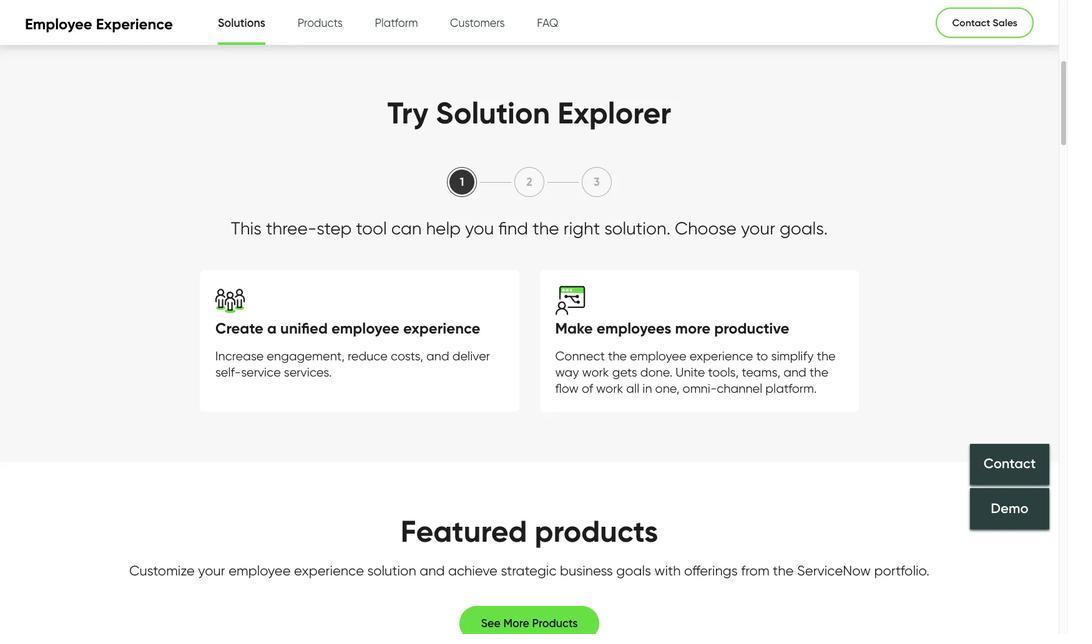 Task type: locate. For each thing, give the bounding box(es) containing it.
customize
[[129, 563, 195, 579]]

work up of
[[582, 365, 609, 380]]

products link
[[298, 0, 343, 46]]

servicenow
[[797, 563, 871, 579]]

your left goals.
[[741, 218, 775, 239]]

0 vertical spatial employee
[[331, 320, 400, 338]]

make
[[555, 320, 593, 338]]

contact inside "link"
[[984, 456, 1036, 473]]

more
[[675, 320, 711, 338]]

work
[[582, 365, 609, 380], [596, 381, 623, 396]]

unite
[[676, 365, 705, 380]]

0 vertical spatial your
[[741, 218, 775, 239]]

experience
[[403, 320, 480, 338], [690, 349, 753, 364], [294, 563, 364, 579]]

teams,
[[742, 365, 781, 380]]

solution
[[436, 94, 550, 132]]

productive
[[714, 320, 789, 338]]

2 vertical spatial employee
[[229, 563, 291, 579]]

self-
[[215, 365, 241, 380]]

1 vertical spatial contact
[[984, 456, 1036, 473]]

contact
[[952, 16, 990, 29], [984, 456, 1036, 473]]

tools,
[[708, 365, 739, 380]]

the down simplify at the bottom right of the page
[[810, 365, 829, 380]]

and inside "connect the employee experience to simplify the way work gets done. unite tools, teams, and the flow of work all in one, omni-channel platform."
[[784, 365, 807, 380]]

increase
[[215, 349, 264, 364]]

0 vertical spatial contact
[[952, 16, 990, 29]]

platform
[[375, 16, 418, 29]]

2 horizontal spatial experience
[[690, 349, 753, 364]]

and right costs,
[[426, 349, 449, 364]]

step
[[317, 218, 352, 239]]

2
[[526, 175, 532, 189]]

create
[[215, 320, 263, 338]]

right
[[564, 218, 600, 239]]

customize your employee experience solution and achieve strategic business goals with offerings from the servicenow portfolio.
[[129, 563, 930, 579]]

contact sales link
[[936, 7, 1034, 38]]

this
[[231, 218, 262, 239]]

0 horizontal spatial experience
[[294, 563, 364, 579]]

strategic
[[501, 563, 557, 579]]

gets
[[612, 365, 637, 380]]

services.
[[284, 365, 332, 380]]

1 vertical spatial employee
[[630, 349, 687, 364]]

0 horizontal spatial your
[[198, 563, 225, 579]]

try
[[387, 94, 428, 132]]

the right simplify at the bottom right of the page
[[817, 349, 836, 364]]

work down gets
[[596, 381, 623, 396]]

can
[[391, 218, 422, 239]]

featured
[[401, 513, 527, 551]]

1 vertical spatial and
[[784, 365, 807, 380]]

faq
[[537, 16, 558, 29]]

solution
[[367, 563, 416, 579]]

the
[[533, 218, 559, 239], [608, 349, 627, 364], [817, 349, 836, 364], [810, 365, 829, 380], [773, 563, 794, 579]]

your
[[741, 218, 775, 239], [198, 563, 225, 579]]

0 vertical spatial and
[[426, 349, 449, 364]]

customers
[[450, 16, 505, 29]]

contact sales
[[952, 16, 1018, 29]]

and inside increase engagement, reduce costs, and deliver self-service services.
[[426, 349, 449, 364]]

and down simplify at the bottom right of the page
[[784, 365, 807, 380]]

make employees more productive
[[555, 320, 789, 338]]

platform link
[[375, 0, 418, 46]]

employee inside "connect the employee experience to simplify the way work gets done. unite tools, teams, and the flow of work all in one, omni-channel platform."
[[630, 349, 687, 364]]

featured products
[[401, 513, 658, 551]]

0 vertical spatial products
[[298, 16, 343, 29]]

create a unified employee experience
[[215, 320, 480, 338]]

contact left 'sales'
[[952, 16, 990, 29]]

goals
[[616, 563, 651, 579]]

products
[[298, 16, 343, 29], [532, 617, 578, 631]]

engagement,
[[267, 349, 345, 364]]

2 vertical spatial experience
[[294, 563, 364, 579]]

0 horizontal spatial employee
[[229, 563, 291, 579]]

platform.
[[766, 381, 817, 396]]

flow
[[555, 381, 579, 396]]

1 vertical spatial products
[[532, 617, 578, 631]]

1 horizontal spatial your
[[741, 218, 775, 239]]

1 horizontal spatial experience
[[403, 320, 480, 338]]

2 horizontal spatial employee
[[630, 349, 687, 364]]

0 vertical spatial work
[[582, 365, 609, 380]]

employee experience
[[25, 15, 173, 33]]

experience inside "connect the employee experience to simplify the way work gets done. unite tools, teams, and the flow of work all in one, omni-channel platform."
[[690, 349, 753, 364]]

contact for contact sales
[[952, 16, 990, 29]]

1 link
[[447, 168, 477, 198]]

portfolio.
[[874, 563, 930, 579]]

1 vertical spatial experience
[[690, 349, 753, 364]]

and right solution
[[420, 563, 445, 579]]

contact for contact
[[984, 456, 1036, 473]]

and
[[426, 349, 449, 364], [784, 365, 807, 380], [420, 563, 445, 579]]

to
[[756, 349, 768, 364]]

solutions link
[[218, 1, 265, 49]]

see
[[481, 617, 501, 631]]

find
[[498, 218, 528, 239]]

your right customize
[[198, 563, 225, 579]]

employees
[[597, 320, 671, 338]]

1 horizontal spatial products
[[532, 617, 578, 631]]

three-
[[266, 218, 317, 239]]

employee
[[331, 320, 400, 338], [630, 349, 687, 364], [229, 563, 291, 579]]

contact up demo
[[984, 456, 1036, 473]]

the up gets
[[608, 349, 627, 364]]

try solution explorer
[[387, 94, 671, 132]]

way
[[555, 365, 579, 380]]

you
[[465, 218, 494, 239]]

business
[[560, 563, 613, 579]]

0 vertical spatial experience
[[403, 320, 480, 338]]



Task type: describe. For each thing, give the bounding box(es) containing it.
experience
[[96, 15, 173, 33]]

solutions
[[218, 16, 265, 30]]

employee for way
[[630, 349, 687, 364]]

more
[[504, 617, 529, 631]]

explorer
[[558, 94, 671, 132]]

demo link
[[970, 489, 1050, 530]]

customers link
[[450, 0, 505, 46]]

1 vertical spatial work
[[596, 381, 623, 396]]

3
[[594, 175, 600, 189]]

1
[[460, 175, 464, 189]]

products
[[535, 513, 658, 551]]

the right 'find'
[[533, 218, 559, 239]]

achieve
[[448, 563, 498, 579]]

this three-step tool can help you find the right solution. choose your goals.
[[231, 218, 828, 239]]

0 horizontal spatial products
[[298, 16, 343, 29]]

unified
[[280, 320, 328, 338]]

in
[[643, 381, 652, 396]]

tool
[[356, 218, 387, 239]]

demo
[[991, 501, 1029, 518]]

omni-
[[683, 381, 717, 396]]

one,
[[655, 381, 680, 396]]

of
[[582, 381, 593, 396]]

experience for business
[[294, 563, 364, 579]]

solution.
[[604, 218, 671, 239]]

connect
[[555, 349, 605, 364]]

from
[[741, 563, 770, 579]]

all
[[626, 381, 640, 396]]

choose
[[675, 218, 737, 239]]

see more products link
[[460, 607, 599, 635]]

a
[[267, 320, 277, 338]]

channel
[[717, 381, 763, 396]]

with
[[655, 563, 681, 579]]

faq link
[[537, 0, 558, 46]]

2 vertical spatial and
[[420, 563, 445, 579]]

2 link
[[514, 168, 544, 198]]

costs,
[[391, 349, 423, 364]]

employee
[[25, 15, 92, 33]]

products inside see more products link
[[532, 617, 578, 631]]

see more products
[[481, 617, 578, 631]]

simplify
[[771, 349, 814, 364]]

1 horizontal spatial employee
[[331, 320, 400, 338]]

increase engagement, reduce costs, and deliver self-service services.
[[215, 349, 490, 380]]

experience for work
[[690, 349, 753, 364]]

employee for strategic
[[229, 563, 291, 579]]

contact link
[[970, 444, 1050, 486]]

deliver
[[452, 349, 490, 364]]

reduce
[[348, 349, 388, 364]]

3 link
[[582, 168, 612, 198]]

offerings
[[684, 563, 738, 579]]

connect the employee experience to simplify the way work gets done. unite tools, teams, and the flow of work all in one, omni-channel platform.
[[555, 349, 836, 396]]

go to servicenow account image
[[1025, 17, 1040, 33]]

the right from
[[773, 563, 794, 579]]

service
[[241, 365, 281, 380]]

1 vertical spatial your
[[198, 563, 225, 579]]

sales
[[993, 16, 1018, 29]]

done.
[[640, 365, 673, 380]]

help
[[426, 218, 461, 239]]

goals.
[[780, 218, 828, 239]]



Task type: vqa. For each thing, say whether or not it's contained in the screenshot.
Platform.
yes



